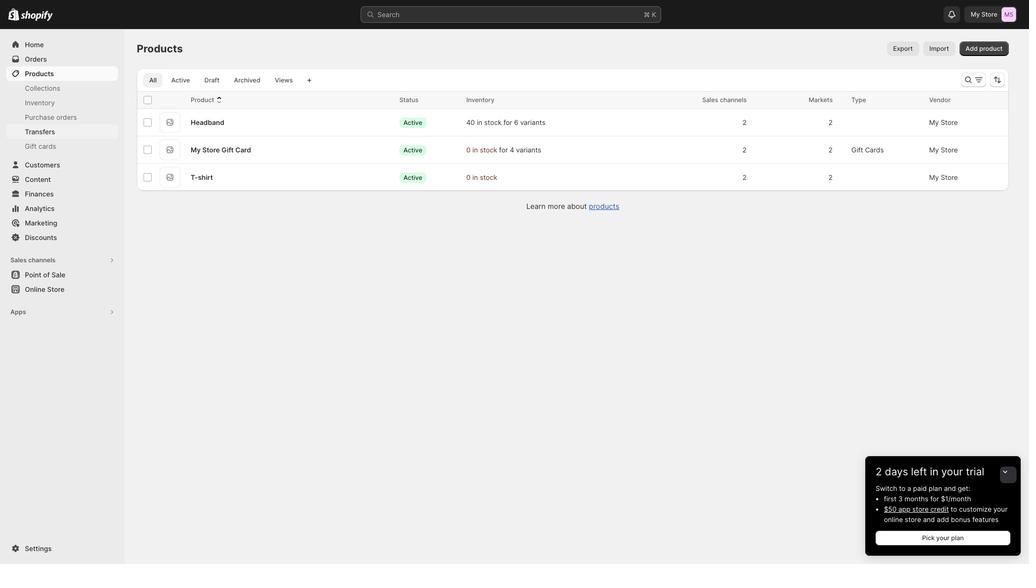 Task type: describe. For each thing, give the bounding box(es) containing it.
gift cards link
[[6, 139, 118, 153]]

your inside "dropdown button"
[[942, 466, 964, 478]]

orders
[[56, 113, 77, 121]]

$50 app store credit link
[[885, 505, 949, 513]]

type button
[[852, 95, 877, 105]]

pick
[[923, 534, 935, 542]]

my for t-shirt
[[930, 173, 939, 181]]

content
[[25, 175, 51, 184]]

add
[[937, 515, 950, 524]]

vendor button
[[930, 95, 962, 105]]

switch to a paid plan and get:
[[876, 484, 971, 493]]

about
[[567, 202, 587, 210]]

products link
[[6, 66, 118, 81]]

learn
[[527, 202, 546, 210]]

online store button
[[0, 282, 124, 297]]

t-shirt link
[[191, 172, 213, 183]]

cards
[[38, 142, 56, 150]]

add product
[[966, 45, 1003, 52]]

add
[[966, 45, 978, 52]]

home
[[25, 40, 44, 49]]

1 vertical spatial products
[[25, 69, 54, 78]]

app
[[899, 505, 911, 513]]

in inside "dropdown button"
[[931, 466, 939, 478]]

0 for 0 in stock for 4 variants
[[467, 146, 471, 154]]

marketing
[[25, 219, 57, 227]]

settings
[[25, 544, 52, 553]]

k
[[652, 10, 657, 19]]

credit
[[931, 505, 949, 513]]

discounts link
[[6, 230, 118, 245]]

6
[[514, 118, 519, 127]]

purchase
[[25, 113, 54, 121]]

inventory button
[[467, 95, 505, 105]]

to inside to customize your online store and add bonus features
[[951, 505, 958, 513]]

$50 app store credit
[[885, 505, 949, 513]]

search
[[378, 10, 400, 19]]

point
[[25, 271, 41, 279]]

collections link
[[6, 81, 118, 95]]

0 vertical spatial sales channels
[[703, 96, 747, 104]]

headband
[[191, 118, 224, 127]]

point of sale button
[[0, 268, 124, 282]]

vendor
[[930, 96, 951, 104]]

more
[[548, 202, 565, 210]]

all
[[149, 76, 157, 84]]

40 in stock for 6 variants
[[467, 118, 546, 127]]

all button
[[143, 73, 163, 88]]

and for store
[[924, 515, 936, 524]]

my store gift card
[[191, 146, 251, 154]]

of
[[43, 271, 50, 279]]

orders link
[[6, 52, 118, 66]]

inventory link
[[6, 95, 118, 110]]

0 in stock
[[467, 173, 498, 181]]

marketing link
[[6, 216, 118, 230]]

my store for my store gift card
[[930, 146, 958, 154]]

2 days left in your trial button
[[866, 456, 1021, 478]]

$1/month
[[942, 495, 972, 503]]

product
[[980, 45, 1003, 52]]

gift cards
[[25, 142, 56, 150]]

shopify image
[[8, 8, 19, 21]]

export
[[894, 45, 913, 52]]

views
[[275, 76, 293, 84]]

analytics link
[[6, 201, 118, 216]]

sale
[[52, 271, 65, 279]]

product
[[191, 96, 214, 104]]

your inside to customize your online store and add bonus features
[[994, 505, 1008, 513]]

bonus
[[951, 515, 971, 524]]

variants for 0 in stock for 4 variants
[[516, 146, 542, 154]]

headband link
[[191, 117, 224, 128]]

import
[[930, 45, 950, 52]]

views link
[[269, 73, 299, 88]]

get:
[[958, 484, 971, 493]]

online store link
[[6, 282, 118, 297]]

switch
[[876, 484, 898, 493]]

2 vertical spatial stock
[[480, 173, 498, 181]]

archived
[[234, 76, 260, 84]]

sales channels button
[[6, 253, 118, 268]]

t-shirt
[[191, 173, 213, 181]]

days
[[885, 466, 909, 478]]

t-
[[191, 173, 198, 181]]

add product link
[[960, 41, 1009, 56]]

inventory inside button
[[467, 96, 495, 104]]

and for plan
[[945, 484, 957, 493]]

left
[[912, 466, 928, 478]]

my for my store gift card
[[930, 146, 939, 154]]

online
[[25, 285, 45, 293]]

my for headband
[[930, 118, 939, 127]]

pick your plan link
[[876, 531, 1011, 545]]

1 horizontal spatial products
[[137, 43, 183, 55]]

months
[[905, 495, 929, 503]]

customers link
[[6, 158, 118, 172]]

a
[[908, 484, 912, 493]]



Task type: locate. For each thing, give the bounding box(es) containing it.
finances
[[25, 190, 54, 198]]

2 horizontal spatial gift
[[852, 146, 864, 154]]

your up 'get:'
[[942, 466, 964, 478]]

1 vertical spatial store
[[905, 515, 922, 524]]

in for 0 in stock
[[473, 173, 478, 181]]

stock right the 40
[[484, 118, 502, 127]]

0 vertical spatial channels
[[720, 96, 747, 104]]

1 horizontal spatial and
[[945, 484, 957, 493]]

your
[[942, 466, 964, 478], [994, 505, 1008, 513], [937, 534, 950, 542]]

online
[[885, 515, 904, 524]]

stock for 0 in stock
[[480, 146, 498, 154]]

1 vertical spatial variants
[[516, 146, 542, 154]]

transfers
[[25, 128, 55, 136]]

0 horizontal spatial gift
[[25, 142, 37, 150]]

tab list containing all
[[141, 73, 301, 88]]

in down 0 in stock for 4 variants
[[473, 173, 478, 181]]

0 horizontal spatial inventory
[[25, 99, 55, 107]]

store inside to customize your online store and add bonus features
[[905, 515, 922, 524]]

learn more about products
[[527, 202, 620, 210]]

stock down 0 in stock for 4 variants
[[480, 173, 498, 181]]

in right the 40
[[477, 118, 483, 127]]

your right 'pick'
[[937, 534, 950, 542]]

1 vertical spatial sales channels
[[10, 256, 56, 264]]

variants right 6
[[521, 118, 546, 127]]

0 for 0 in stock
[[467, 173, 471, 181]]

variants for 40 in stock for 6 variants
[[521, 118, 546, 127]]

1 horizontal spatial plan
[[952, 534, 964, 542]]

sales channels inside button
[[10, 256, 56, 264]]

my store for t-shirt
[[930, 173, 958, 181]]

1 vertical spatial stock
[[480, 146, 498, 154]]

0 vertical spatial products
[[137, 43, 183, 55]]

products link
[[589, 202, 620, 210]]

first
[[885, 495, 897, 503]]

import button
[[924, 41, 956, 56]]

products up collections
[[25, 69, 54, 78]]

in right left
[[931, 466, 939, 478]]

0
[[467, 146, 471, 154], [467, 173, 471, 181]]

0 horizontal spatial sales
[[10, 256, 27, 264]]

store inside my store gift card link
[[202, 146, 220, 154]]

gift inside "link"
[[25, 142, 37, 150]]

my inside my store gift card link
[[191, 146, 201, 154]]

content link
[[6, 172, 118, 187]]

for up credit
[[931, 495, 940, 503]]

channels inside button
[[28, 256, 56, 264]]

active for headband
[[404, 118, 423, 126]]

2 button
[[738, 112, 760, 133], [824, 112, 846, 133], [738, 139, 760, 160], [824, 139, 846, 160], [738, 167, 760, 188], [824, 167, 846, 188]]

collections
[[25, 84, 60, 92]]

2 inside 2 days left in your trial "dropdown button"
[[876, 466, 882, 478]]

0 horizontal spatial plan
[[929, 484, 943, 493]]

40
[[467, 118, 475, 127]]

1 vertical spatial to
[[951, 505, 958, 513]]

2 days left in your trial element
[[866, 483, 1021, 556]]

for for 40 in stock
[[504, 118, 513, 127]]

products up all
[[137, 43, 183, 55]]

inventory
[[467, 96, 495, 104], [25, 99, 55, 107]]

0 vertical spatial store
[[913, 505, 929, 513]]

1 vertical spatial 0
[[467, 173, 471, 181]]

in for 40 in stock for 6 variants
[[477, 118, 483, 127]]

stock for 40 in stock
[[484, 118, 502, 127]]

1 horizontal spatial gift
[[222, 146, 234, 154]]

point of sale
[[25, 271, 65, 279]]

purchase orders link
[[6, 110, 118, 124]]

1 horizontal spatial sales
[[703, 96, 719, 104]]

your up features
[[994, 505, 1008, 513]]

0 down the 40
[[467, 146, 471, 154]]

apps
[[10, 308, 26, 316]]

sales inside button
[[10, 256, 27, 264]]

active for t-shirt
[[404, 173, 423, 181]]

sales channels
[[703, 96, 747, 104], [10, 256, 56, 264]]

0 vertical spatial sales
[[703, 96, 719, 104]]

0 vertical spatial variants
[[521, 118, 546, 127]]

gift cards
[[852, 146, 884, 154]]

⌘ k
[[644, 10, 657, 19]]

status
[[400, 96, 419, 104]]

1 vertical spatial for
[[499, 146, 508, 154]]

apps button
[[6, 305, 118, 319]]

in
[[477, 118, 483, 127], [473, 146, 478, 154], [473, 173, 478, 181], [931, 466, 939, 478]]

2
[[743, 118, 747, 127], [829, 118, 833, 127], [743, 146, 747, 154], [829, 146, 833, 154], [743, 173, 747, 181], [829, 173, 833, 181], [876, 466, 882, 478]]

gift for gift cards
[[852, 146, 864, 154]]

inventory up the 40
[[467, 96, 495, 104]]

customize
[[960, 505, 992, 513]]

draft link
[[198, 73, 226, 88]]

0 vertical spatial 0
[[467, 146, 471, 154]]

store down $50 app store credit link
[[905, 515, 922, 524]]

and inside to customize your online store and add bonus features
[[924, 515, 936, 524]]

to down the $1/month
[[951, 505, 958, 513]]

paid
[[914, 484, 927, 493]]

transfers link
[[6, 124, 118, 139]]

store
[[982, 10, 998, 18], [941, 118, 958, 127], [202, 146, 220, 154], [941, 146, 958, 154], [941, 173, 958, 181], [47, 285, 65, 293]]

for for 0 in stock
[[499, 146, 508, 154]]

stock
[[484, 118, 502, 127], [480, 146, 498, 154], [480, 173, 498, 181]]

products
[[137, 43, 183, 55], [25, 69, 54, 78]]

and up the $1/month
[[945, 484, 957, 493]]

inventory up purchase
[[25, 99, 55, 107]]

orders
[[25, 55, 47, 63]]

1 vertical spatial and
[[924, 515, 936, 524]]

customers
[[25, 161, 60, 169]]

in for 0 in stock for 4 variants
[[473, 146, 478, 154]]

2 vertical spatial your
[[937, 534, 950, 542]]

type
[[852, 96, 867, 104]]

draft
[[205, 76, 220, 84]]

markets
[[809, 96, 833, 104]]

0 horizontal spatial to
[[900, 484, 906, 493]]

1 horizontal spatial to
[[951, 505, 958, 513]]

gift for gift cards
[[25, 142, 37, 150]]

point of sale link
[[6, 268, 118, 282]]

to customize your online store and add bonus features
[[885, 505, 1008, 524]]

plan down "bonus"
[[952, 534, 964, 542]]

0 vertical spatial and
[[945, 484, 957, 493]]

in down the 40
[[473, 146, 478, 154]]

0 vertical spatial your
[[942, 466, 964, 478]]

shopify image
[[21, 11, 53, 21]]

first 3 months for $1/month
[[885, 495, 972, 503]]

variants right 4
[[516, 146, 542, 154]]

1 0 from the top
[[467, 146, 471, 154]]

0 vertical spatial stock
[[484, 118, 502, 127]]

product button
[[191, 95, 225, 105]]

for left 4
[[499, 146, 508, 154]]

1 vertical spatial sales
[[10, 256, 27, 264]]

2 0 from the top
[[467, 173, 471, 181]]

2 vertical spatial for
[[931, 495, 940, 503]]

0 vertical spatial plan
[[929, 484, 943, 493]]

1 vertical spatial channels
[[28, 256, 56, 264]]

plan up first 3 months for $1/month
[[929, 484, 943, 493]]

0 in stock for 4 variants
[[467, 146, 542, 154]]

for left 6
[[504, 118, 513, 127]]

settings link
[[6, 541, 118, 556]]

store down the months
[[913, 505, 929, 513]]

and
[[945, 484, 957, 493], [924, 515, 936, 524]]

1 vertical spatial your
[[994, 505, 1008, 513]]

home link
[[6, 37, 118, 52]]

features
[[973, 515, 999, 524]]

archived link
[[228, 73, 267, 88]]

1 horizontal spatial sales channels
[[703, 96, 747, 104]]

cards
[[866, 146, 884, 154]]

store inside "online store" link
[[47, 285, 65, 293]]

products
[[589, 202, 620, 210]]

sales
[[703, 96, 719, 104], [10, 256, 27, 264]]

3
[[899, 495, 903, 503]]

1 vertical spatial plan
[[952, 534, 964, 542]]

1 horizontal spatial inventory
[[467, 96, 495, 104]]

shirt
[[198, 173, 213, 181]]

0 horizontal spatial and
[[924, 515, 936, 524]]

4
[[510, 146, 514, 154]]

purchase orders
[[25, 113, 77, 121]]

my store gift card link
[[191, 145, 251, 155]]

0 horizontal spatial products
[[25, 69, 54, 78]]

1 horizontal spatial channels
[[720, 96, 747, 104]]

stock left 4
[[480, 146, 498, 154]]

my store image
[[1002, 7, 1017, 22]]

to left a
[[900, 484, 906, 493]]

0 horizontal spatial channels
[[28, 256, 56, 264]]

export button
[[887, 41, 920, 56]]

active for my store gift card
[[404, 146, 423, 154]]

my store for headband
[[930, 118, 958, 127]]

for inside the 2 days left in your trial element
[[931, 495, 940, 503]]

$50
[[885, 505, 897, 513]]

and left 'add'
[[924, 515, 936, 524]]

0 vertical spatial to
[[900, 484, 906, 493]]

tab list
[[141, 73, 301, 88]]

2 days left in your trial
[[876, 466, 985, 478]]

0 down 0 in stock for 4 variants
[[467, 173, 471, 181]]

gift
[[25, 142, 37, 150], [222, 146, 234, 154], [852, 146, 864, 154]]

0 horizontal spatial sales channels
[[10, 256, 56, 264]]

finances link
[[6, 187, 118, 201]]

⌘
[[644, 10, 650, 19]]

0 vertical spatial for
[[504, 118, 513, 127]]



